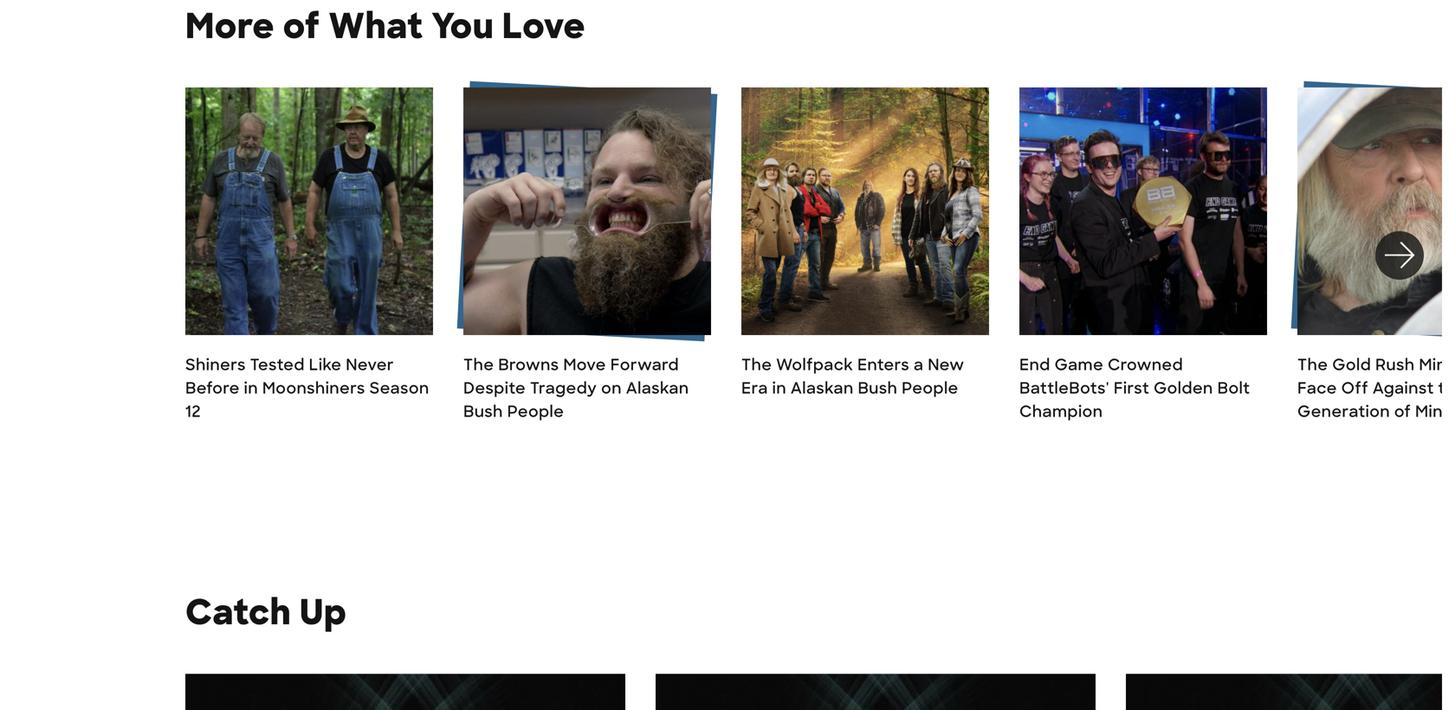 Task type: locate. For each thing, give the bounding box(es) containing it.
bush inside the browns move forward despite tragedy on alaskan bush people
[[463, 402, 503, 422]]

2 alaskan from the left
[[791, 378, 854, 399]]

1 horizontal spatial people
[[902, 378, 959, 399]]

bush
[[858, 378, 898, 399], [463, 402, 503, 422]]

champion
[[1020, 402, 1103, 422]]

shiners tested like never before in moonshiners season 12 link
[[185, 354, 433, 424]]

moonshiners
[[262, 378, 365, 399]]

1 the from the left
[[463, 355, 494, 375]]

alaskan for on
[[626, 378, 689, 399]]

era
[[742, 378, 768, 399]]

in inside "the wolfpack enters a new era in alaskan bush people"
[[772, 378, 787, 399]]

the left gold
[[1298, 355, 1328, 375]]

1 horizontal spatial alaskan
[[791, 378, 854, 399]]

0 horizontal spatial in
[[244, 378, 258, 399]]

in
[[244, 378, 258, 399], [772, 378, 787, 399]]

the up era
[[742, 355, 772, 375]]

alaskan inside "the wolfpack enters a new era in alaskan bush people"
[[791, 378, 854, 399]]

people inside "the wolfpack enters a new era in alaskan bush people"
[[902, 378, 959, 399]]

0 vertical spatial people
[[902, 378, 959, 399]]

mine
[[1419, 355, 1455, 375]]

in down tested at the left of the page
[[244, 378, 258, 399]]

in right era
[[772, 378, 787, 399]]

the gold rush mine link
[[1298, 354, 1455, 424]]

end game crowned battlebots' first golden bolt champion
[[1020, 355, 1250, 422]]

hellfire club image
[[1126, 674, 1455, 710]]

bolt
[[1218, 378, 1250, 399]]

on
[[601, 378, 622, 399]]

0 horizontal spatial bush
[[463, 402, 503, 422]]

bush inside "the wolfpack enters a new era in alaskan bush people"
[[858, 378, 898, 399]]

season
[[370, 378, 429, 399]]

browns
[[498, 355, 559, 375]]

3 the from the left
[[1298, 355, 1328, 375]]

alaskan down wolfpack
[[791, 378, 854, 399]]

2 the from the left
[[742, 355, 772, 375]]

2 in from the left
[[772, 378, 787, 399]]

bush down the despite
[[463, 402, 503, 422]]

1 vertical spatial bush
[[463, 402, 503, 422]]

1 horizontal spatial in
[[772, 378, 787, 399]]

the inside the gold rush mine
[[1298, 355, 1328, 375]]

no more braces for gabe! image
[[463, 88, 711, 335]]

people down tragedy
[[507, 402, 564, 422]]

the inside the browns move forward despite tragedy on alaskan bush people
[[463, 355, 494, 375]]

bush down enters
[[858, 378, 898, 399]]

shiners tested like never before in moonshiners season 12
[[185, 355, 429, 422]]

1 horizontal spatial the
[[742, 355, 772, 375]]

bush for wolfpack
[[858, 378, 898, 399]]

0 horizontal spatial the
[[463, 355, 494, 375]]

the wolfpack enters a new era in alaskan bush people link
[[742, 354, 989, 400]]

alaskan
[[626, 378, 689, 399], [791, 378, 854, 399]]

1 alaskan from the left
[[626, 378, 689, 399]]

1 horizontal spatial bush
[[858, 378, 898, 399]]

catch up
[[185, 590, 347, 635]]

1 vertical spatial people
[[507, 402, 564, 422]]

alaskan inside the browns move forward despite tragedy on alaskan bush people
[[626, 378, 689, 399]]

crowned
[[1108, 355, 1183, 375]]

gold
[[1333, 355, 1372, 375]]

bush for browns
[[463, 402, 503, 422]]

a
[[914, 355, 924, 375]]

ghosts of eloise asylum pt. 1 image
[[656, 674, 1096, 710]]

people inside the browns move forward despite tragedy on alaskan bush people
[[507, 402, 564, 422]]

people
[[902, 378, 959, 399], [507, 402, 564, 422]]

first
[[1114, 378, 1150, 399]]

you
[[431, 3, 494, 49]]

0 horizontal spatial people
[[507, 402, 564, 422]]

the up the despite
[[463, 355, 494, 375]]

the
[[463, 355, 494, 375], [742, 355, 772, 375], [1298, 355, 1328, 375]]

0 vertical spatial bush
[[858, 378, 898, 399]]

the browns move forward despite tragedy on alaskan bush people link
[[463, 354, 711, 424]]

love
[[502, 3, 586, 49]]

people down the a
[[902, 378, 959, 399]]

0 horizontal spatial alaskan
[[626, 378, 689, 399]]

alaskan down forward
[[626, 378, 689, 399]]

up
[[299, 590, 347, 635]]

12
[[185, 402, 201, 422]]

what
[[328, 3, 423, 49]]

tested
[[250, 355, 305, 375]]

2 horizontal spatial the
[[1298, 355, 1328, 375]]

the inside "the wolfpack enters a new era in alaskan bush people"
[[742, 355, 772, 375]]

1 in from the left
[[244, 378, 258, 399]]

close up of tony beets in car seat image
[[1298, 88, 1455, 335]]

ghosts of eloise asylum pt. 2 image
[[185, 674, 625, 710]]

people for despite
[[507, 402, 564, 422]]

the gold rush mine
[[1298, 355, 1455, 422]]



Task type: vqa. For each thing, say whether or not it's contained in the screenshot.
Image
no



Task type: describe. For each thing, give the bounding box(es) containing it.
like
[[309, 355, 342, 375]]

people for new
[[902, 378, 959, 399]]

digger and mark walking through the woods to their hidden still sites. image
[[185, 88, 433, 335]]

despite
[[463, 378, 526, 399]]

end game crowned battlebots' first golden bolt champion link
[[1020, 354, 1267, 424]]

in inside shiners tested like never before in moonshiners season 12
[[244, 378, 258, 399]]

game
[[1055, 355, 1104, 375]]

shiners
[[185, 355, 246, 375]]

forward
[[610, 355, 679, 375]]

wolfpack
[[776, 355, 853, 375]]

enters
[[858, 355, 910, 375]]

alaskan for in
[[791, 378, 854, 399]]

battlebots'
[[1020, 378, 1110, 399]]

the for the browns move forward despite tragedy on alaskan bush people
[[463, 355, 494, 375]]

of
[[283, 3, 320, 49]]

before
[[185, 378, 240, 399]]

never
[[346, 355, 394, 375]]

the for the gold rush mine
[[1298, 355, 1328, 375]]

move
[[563, 355, 606, 375]]

tragedy
[[530, 378, 597, 399]]

more
[[185, 3, 275, 49]]

the browns move forward despite tragedy on alaskan bush people
[[463, 355, 689, 422]]

the wolfpack enters a new era in alaskan bush people
[[742, 355, 965, 399]]

end game crowned battlebots' first golden bolt champion image
[[1020, 88, 1267, 335]]

rush
[[1376, 355, 1415, 375]]

end
[[1020, 355, 1051, 375]]

more of what you love
[[185, 3, 586, 49]]

the for the wolfpack enters a new era in alaskan bush people
[[742, 355, 772, 375]]

catch
[[185, 590, 291, 635]]

the wolfpack enters a new era in alaskan bush people image
[[742, 88, 989, 335]]

golden
[[1154, 378, 1213, 399]]

new
[[928, 355, 965, 375]]



